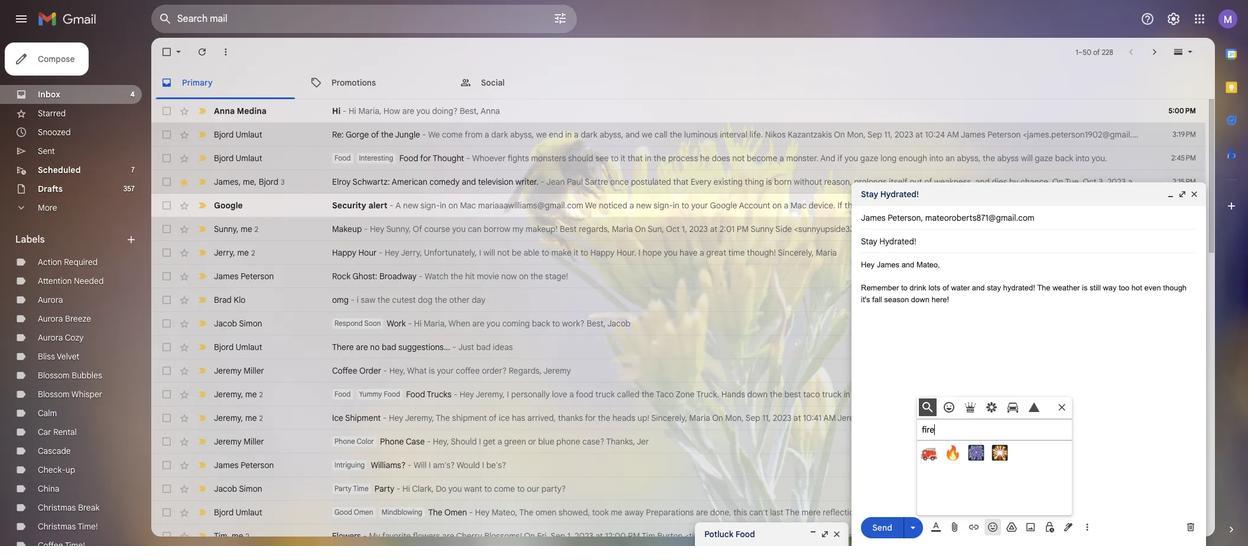 Task type: vqa. For each thing, say whether or not it's contained in the screenshot.
Tim
yes



Task type: locate. For each thing, give the bounding box(es) containing it.
in down process
[[673, 200, 680, 211]]

1 horizontal spatial that
[[674, 177, 689, 187]]

0 horizontal spatial sunny
[[214, 224, 236, 234]]

1 horizontal spatial shipment
[[1082, 413, 1117, 424]]

re: gorge of the jungle - we come from a dark abyss, we end in a dark abyss, and we call the luminous interval life. nikos kazantzakis on mon, sep 11, 2023 at 10:24 am james peterson <james.peterson1902@gmail.com> wrote:
[[332, 129, 1179, 140]]

postulated
[[631, 177, 671, 187]]

18 row from the top
[[151, 501, 1206, 525]]

i left hope
[[639, 248, 641, 258]]

2 we from the left
[[642, 129, 653, 140]]

i down can
[[479, 248, 481, 258]]

0 horizontal spatial sincerely,
[[651, 413, 687, 424]]

a right become at the top of page
[[780, 153, 784, 164]]

10 row from the top
[[151, 312, 1206, 336]]

jacob simon for party
[[214, 484, 262, 495]]

the right call
[[670, 129, 682, 140]]

1 vertical spatial christmas
[[38, 522, 76, 533]]

tab list
[[1215, 38, 1249, 504], [151, 66, 1215, 99]]

umlaut down the klo
[[236, 342, 262, 353]]

down
[[912, 295, 930, 304], [748, 390, 768, 400]]

james peterson for 16th row from the top of the main content containing primary
[[214, 461, 274, 471]]

shipment right 'has' on the bottom right of page
[[1082, 413, 1117, 424]]

None search field
[[151, 5, 577, 33]]

Search emojis text field
[[918, 420, 1072, 442]]

2 blossom from the top
[[38, 390, 70, 400]]

1 horizontal spatial back
[[1056, 153, 1074, 164]]

7 row from the top
[[151, 241, 1206, 265]]

None checkbox
[[161, 46, 173, 58], [161, 105, 173, 117], [161, 153, 173, 164], [161, 176, 173, 188], [161, 200, 173, 212], [161, 223, 173, 235], [161, 342, 173, 354], [161, 413, 173, 424], [161, 460, 173, 472], [161, 46, 173, 58], [161, 105, 173, 117], [161, 153, 173, 164], [161, 176, 173, 188], [161, 200, 173, 212], [161, 223, 173, 235], [161, 342, 173, 354], [161, 413, 173, 424], [161, 460, 173, 472]]

insert link ‪(⌘k)‬ image
[[968, 522, 980, 534]]

jacob simon down the klo
[[214, 319, 262, 329]]

inbox
[[38, 89, 60, 100]]

1 horizontal spatial close image
[[1190, 190, 1200, 199]]

rock
[[332, 271, 351, 282]]

2 vertical spatial hey,
[[433, 437, 449, 448]]

sunny up jerry on the left
[[214, 224, 236, 234]]

you left doing?
[[417, 106, 430, 116]]

0 vertical spatial back
[[1056, 153, 1074, 164]]

up!
[[638, 413, 650, 424]]

at left 10:24
[[916, 129, 923, 140]]

2 inside the jerry , me 2
[[251, 249, 255, 257]]

brad klo
[[214, 295, 246, 306]]

are left done,
[[696, 508, 708, 518]]

close image inside stay hydrated! dialog
[[1190, 190, 1200, 199]]

1 vertical spatial mon,
[[955, 390, 974, 400]]

blossom up calm link
[[38, 390, 70, 400]]

2 simon from the top
[[239, 484, 262, 495]]

to inside remember to drink lots of water and stay hydrated! the weather is still way too hot even though it's fall season down here!
[[902, 284, 908, 293]]

long
[[881, 153, 897, 164]]

11, for 11:11
[[992, 390, 1001, 400]]

on left sun,
[[635, 224, 646, 235]]

simon for work
[[239, 319, 262, 329]]

0 vertical spatial pop out image
[[1178, 190, 1188, 199]]

1 50 of 228
[[1076, 48, 1114, 56]]

back right the coming on the bottom left of the page
[[532, 319, 550, 329]]

jeremy , me 2 for 7th row from the bottom of the main content containing primary
[[214, 389, 263, 400]]

2 vertical spatial 11,
[[763, 413, 771, 424]]

jacob up the tim , me 2
[[214, 484, 237, 495]]

13 row from the top
[[151, 383, 1209, 407]]

1 horizontal spatial into
[[1076, 153, 1090, 164]]

bad right just
[[476, 342, 491, 353]]

, for row containing tim
[[227, 531, 230, 542]]

1 vertical spatial pm
[[737, 224, 749, 235]]

1 mac from the left
[[460, 200, 476, 211]]

the right the last
[[786, 508, 800, 518]]

0 horizontal spatial it
[[574, 248, 579, 258]]

at left 4:13
[[1129, 177, 1136, 187]]

year
[[1082, 531, 1099, 542]]

bliss velvet
[[38, 352, 79, 362]]

1 horizontal spatial pop out image
[[1178, 190, 1188, 199]]

we left call
[[642, 129, 653, 140]]

bjord
[[214, 129, 234, 140], [214, 153, 234, 164], [259, 176, 279, 187], [214, 342, 234, 353], [214, 508, 234, 518]]

mateo, inside row
[[492, 508, 518, 518]]

1 vertical spatial we
[[585, 200, 597, 211]]

flowers - my favorite flowers are cherry blossoms! on fri, sep 1, 2023 at 12:00 pm tim burton <timburton1006@gmail.com> wrote: hi maria, what are your favorite flowers? i know your wedding is next year and
[[332, 531, 1115, 542]]

alert
[[369, 200, 388, 211]]

cell
[[1163, 271, 1206, 283], [1163, 460, 1206, 472]]

1 vertical spatial 1,
[[568, 531, 573, 542]]

1 vertical spatial blossom
[[38, 390, 70, 400]]

to right the able on the top of page
[[542, 248, 550, 258]]

minimize image for potluck food
[[809, 530, 818, 540]]

wrote: down don't
[[907, 224, 931, 235]]

blossom for blossom whisper
[[38, 390, 70, 400]]

noticed
[[599, 200, 628, 211]]

for left the thought
[[420, 153, 431, 164]]

upon
[[1083, 508, 1102, 518]]

1 vertical spatial mateo,
[[492, 508, 518, 518]]

close image
[[1190, 190, 1200, 199], [832, 530, 842, 540]]

1 gaze from the left
[[861, 153, 879, 164]]

1 vertical spatial not
[[497, 248, 510, 258]]

cell for 12th row from the bottom of the main content containing primary
[[1163, 271, 1206, 283]]

action required link
[[38, 257, 98, 268]]

dark up should
[[581, 129, 598, 140]]

1 vertical spatial regards,
[[886, 390, 917, 400]]

christmas for christmas break
[[38, 503, 76, 514]]

0 horizontal spatial for
[[420, 153, 431, 164]]

sep
[[868, 129, 882, 140], [1174, 248, 1187, 257], [976, 390, 990, 400], [746, 413, 761, 424], [551, 531, 565, 542]]

1 christmas from the top
[[38, 503, 76, 514]]

into left an
[[930, 153, 944, 164]]

1 aurora from the top
[[38, 295, 63, 306]]

0 vertical spatial minimize image
[[1166, 190, 1176, 199]]

0 horizontal spatial hey,
[[389, 366, 405, 377]]

0 horizontal spatial back
[[532, 319, 550, 329]]

car rental
[[38, 427, 77, 438]]

borrow left my
[[484, 224, 511, 235]]

1 horizontal spatial what
[[858, 531, 877, 542]]

jacob simon up the tim , me 2
[[214, 484, 262, 495]]

1 vertical spatial 11,
[[992, 390, 1001, 400]]

0 horizontal spatial if
[[838, 200, 843, 211]]

christmas
[[38, 503, 76, 514], [38, 522, 76, 533]]

0 vertical spatial that
[[628, 153, 643, 164]]

0 horizontal spatial down
[[748, 390, 768, 400]]

mac left device. in the right top of the page
[[791, 200, 807, 211]]

1 borrow from the left
[[484, 224, 511, 235]]

cascade
[[38, 446, 71, 457]]

more options image
[[1084, 522, 1091, 534]]

me for makeup
[[241, 224, 252, 234]]

12 row from the top
[[151, 359, 1206, 383]]

ice
[[332, 413, 343, 424]]

0 vertical spatial we
[[428, 129, 440, 140]]

send button
[[861, 518, 904, 539]]

2 aurora from the top
[[38, 314, 63, 325]]

0 horizontal spatial shipment
[[452, 413, 487, 424]]

regards, right la!
[[886, 390, 917, 400]]

mere
[[802, 508, 821, 518]]

1 cell from the top
[[1163, 271, 1206, 283]]

ice shipment - hey jeremy, the shipment of ice has arrived, thanks for the heads up! sincerely, maria on mon, sep 11, 2023 at 10:41 am jeremy miller <millerjeremy500@gmail.com> wrote: hey, has the shipment of
[[332, 413, 1127, 424]]

1 sign- from the left
[[421, 200, 440, 211]]

the inside remember to drink lots of water and stay hydrated! the weather is still way too hot even though it's fall season down here!
[[1038, 284, 1051, 293]]

pop out image for potluck food
[[821, 530, 830, 540]]

sheds
[[1058, 508, 1081, 518]]

not
[[733, 153, 745, 164], [497, 248, 510, 258]]

coffee
[[456, 366, 480, 377]]

11, left 10:41
[[763, 413, 771, 424]]

1 simon from the top
[[239, 319, 262, 329]]

4
[[130, 90, 135, 99]]

happy left hour.
[[591, 248, 615, 258]]

food for thought - whoever fights monsters should see to it that in the process he does not become a monster. and if you gaze long enough into an abyss, the abyss will gaze back into you.
[[399, 153, 1108, 164]]

attach files image
[[949, 522, 961, 534]]

5 row from the top
[[151, 194, 1206, 218]]

sincerely, down side
[[778, 248, 814, 258]]

this left can't
[[734, 508, 748, 518]]

mon, for maria
[[955, 390, 974, 400]]

interval
[[720, 129, 748, 140]]

a right love
[[570, 390, 574, 400]]

1 if from the left
[[838, 200, 843, 211]]

1 jacob simon from the top
[[214, 319, 262, 329]]

pop out image for stay hydrated!
[[1178, 190, 1188, 199]]

coffee order - hey, what is your coffee order? regards, jeremy
[[332, 366, 571, 377]]

0 horizontal spatial am
[[824, 413, 836, 424]]

0 vertical spatial simon
[[239, 319, 262, 329]]

food left trucks
[[406, 390, 425, 400]]

hot
[[1132, 284, 1143, 293]]

main content
[[151, 38, 1249, 547]]

bjord umlaut down anna medina
[[214, 129, 262, 140]]

not left be
[[497, 248, 510, 258]]

11 row from the top
[[151, 336, 1206, 359]]

if right device. in the right top of the page
[[838, 200, 843, 211]]

insert emoji ‪(⌘⇧2)‬ image
[[987, 522, 999, 534]]

and
[[626, 129, 640, 140], [462, 177, 476, 187], [976, 177, 990, 187], [902, 261, 915, 270], [972, 284, 985, 293], [1101, 531, 1115, 542]]

flowers?
[[943, 531, 975, 542]]

0 horizontal spatial sign-
[[421, 200, 440, 211]]

minimize image for stay hydrated!
[[1166, 190, 1176, 199]]

1 horizontal spatial anna
[[481, 106, 500, 116]]

2 for flowers
[[246, 532, 249, 541]]

umlaut up the tim , me 2
[[236, 508, 262, 518]]

6 row from the top
[[151, 218, 1206, 241]]

1 horizontal spatial for
[[585, 413, 596, 424]]

favorite
[[382, 531, 411, 542], [912, 531, 941, 542]]

- right makeup
[[364, 224, 368, 235]]

insert photo image
[[1025, 522, 1037, 534]]

1 we from the left
[[536, 129, 547, 140]]

fri,
[[537, 531, 549, 542]]

more button
[[0, 199, 142, 218]]

maria
[[1169, 177, 1190, 187], [612, 224, 633, 235], [816, 248, 837, 258], [919, 390, 940, 400], [690, 413, 711, 424]]

to up attach files image on the right bottom
[[961, 508, 969, 518]]

mon, up <millerjeremy500@gmail.com>
[[955, 390, 974, 400]]

7
[[131, 166, 135, 174]]

process
[[668, 153, 698, 164]]

sunny
[[214, 224, 236, 234], [751, 224, 774, 235], [1117, 224, 1140, 235]]

you,
[[878, 200, 893, 211]]

2 horizontal spatial sunny
[[1117, 224, 1140, 235]]

aurora link
[[38, 295, 63, 306]]

🎇 image
[[992, 445, 1009, 462]]

out
[[910, 177, 923, 187]]

pop out image
[[1178, 190, 1188, 199], [821, 530, 830, 540]]

2 horizontal spatial abyss,
[[957, 153, 981, 164]]

row
[[151, 99, 1206, 123], [151, 123, 1206, 147], [151, 147, 1206, 170], [151, 170, 1249, 194], [151, 194, 1206, 218], [151, 218, 1206, 241], [151, 241, 1206, 265], [151, 265, 1206, 289], [151, 289, 1206, 312], [151, 312, 1206, 336], [151, 336, 1206, 359], [151, 359, 1206, 383], [151, 383, 1209, 407], [151, 407, 1206, 430], [151, 430, 1206, 454], [151, 454, 1206, 478], [151, 478, 1206, 501], [151, 501, 1206, 525], [151, 525, 1206, 547]]

is left the still
[[1082, 284, 1088, 293]]

christmas break link
[[38, 503, 100, 514]]

2 james peterson from the top
[[214, 461, 274, 471]]

on down truck.
[[712, 413, 723, 424]]

simon for party
[[239, 484, 262, 495]]

and inside remember to drink lots of water and stay hydrated! the weather is still way too hot even though it's fall season down here!
[[972, 284, 985, 293]]

attention needed
[[38, 276, 104, 287]]

2 gaze from the left
[[1035, 153, 1053, 164]]

8 row from the top
[[151, 265, 1206, 289]]

work?
[[562, 319, 585, 329]]

mateo, up blossoms!
[[492, 508, 518, 518]]

jacob for hi clark, do you want to come to our party?
[[214, 484, 237, 495]]

am right 10:24
[[947, 129, 960, 140]]

am for jeremy
[[1049, 390, 1062, 400]]

party right the "time"
[[375, 484, 395, 495]]

0 horizontal spatial we
[[536, 129, 547, 140]]

luminous
[[684, 129, 718, 140]]

love
[[552, 390, 567, 400]]

🚒 image
[[921, 445, 938, 462]]

jeremy, for i
[[476, 390, 505, 400]]

0 vertical spatial mateo,
[[917, 261, 940, 270]]

2 jeremy , me 2 from the top
[[214, 413, 263, 424]]

0 horizontal spatial 1
[[1076, 48, 1079, 56]]

1 vertical spatial sincerely,
[[778, 248, 814, 258]]

0 horizontal spatial omen
[[354, 508, 373, 517]]

row containing brad klo
[[151, 289, 1206, 312]]

best right la!
[[867, 390, 884, 400]]

1 vertical spatial for
[[585, 413, 596, 424]]

0 horizontal spatial close image
[[832, 530, 842, 540]]

3 umlaut from the top
[[236, 342, 262, 353]]

0 horizontal spatial we
[[428, 129, 440, 140]]

- right the thought
[[466, 153, 470, 164]]

0 horizontal spatial will
[[484, 248, 495, 258]]

it
[[621, 153, 626, 164], [574, 248, 579, 258]]

1 new from the left
[[403, 200, 419, 211]]

0 horizontal spatial mon,
[[726, 413, 744, 424]]

drafts link
[[38, 184, 63, 195]]

0 vertical spatial mon,
[[848, 129, 866, 140]]

1 vertical spatial aurora
[[38, 314, 63, 325]]

0 vertical spatial best,
[[460, 106, 479, 116]]

omen right good
[[354, 508, 373, 517]]

become
[[747, 153, 778, 164]]

a up side
[[784, 200, 789, 211]]

pop out image down mere
[[821, 530, 830, 540]]

down inside remember to drink lots of water and stay hydrated! the weather is still way too hot even though it's fall season down here!
[[912, 295, 930, 304]]

1 horizontal spatial favorite
[[912, 531, 941, 542]]

labels
[[15, 234, 45, 246]]

11, for 10:24
[[885, 129, 893, 140]]

phone inside phone color phone case - hey, should i get a green or blue phone case? thanks, jer
[[335, 437, 355, 446]]

am right 10:41
[[824, 413, 836, 424]]

the left weather
[[1038, 284, 1051, 293]]

abyss, up fights
[[510, 129, 534, 140]]

, for row containing sunny
[[236, 224, 239, 234]]

2 shipment from the left
[[1082, 413, 1117, 424]]

hydrated!
[[1004, 284, 1036, 293]]

1 blossom from the top
[[38, 371, 70, 381]]

of left 'ice'
[[489, 413, 497, 424]]

50
[[1083, 48, 1092, 56]]

at left 10:41
[[794, 413, 801, 424]]

1 row from the top
[[151, 99, 1206, 123]]

<millerjeremy500@gmail.com>
[[890, 413, 1006, 424]]

main menu image
[[14, 12, 28, 26]]

None checkbox
[[161, 129, 173, 141], [161, 247, 173, 259], [161, 271, 173, 283], [161, 294, 173, 306], [161, 318, 173, 330], [161, 365, 173, 377], [161, 389, 173, 401], [161, 436, 173, 448], [161, 484, 173, 495], [161, 507, 173, 519], [161, 531, 173, 543], [161, 129, 173, 141], [161, 247, 173, 259], [161, 271, 173, 283], [161, 294, 173, 306], [161, 318, 173, 330], [161, 365, 173, 377], [161, 389, 173, 401], [161, 436, 173, 448], [161, 484, 173, 495], [161, 507, 173, 519], [161, 531, 173, 543]]

1 vertical spatial down
[[748, 390, 768, 400]]

1 horizontal spatial borrow
[[996, 224, 1022, 235]]

0 vertical spatial jacob simon
[[214, 319, 262, 329]]

it
[[1051, 508, 1056, 518]]

2 new from the left
[[636, 200, 652, 211]]

2023 left 11:11
[[1003, 390, 1021, 400]]

2 happy from the left
[[591, 248, 615, 258]]

schwartz:
[[353, 177, 390, 187]]

omg
[[332, 295, 349, 306]]

minimize image
[[1166, 190, 1176, 199], [809, 530, 818, 540]]

your right insert emoji ‪(⌘⇧2)‬ image
[[1003, 531, 1019, 542]]

rock ghost: broadway - watch the hit movie now on the stage!
[[332, 271, 568, 282]]

you left the have
[[664, 248, 678, 258]]

1 horizontal spatial sign-
[[654, 200, 673, 211]]

2 dark from the left
[[581, 129, 598, 140]]

labels navigation
[[0, 38, 151, 547]]

bjord umlaut up 'james , me , bjord 3'
[[214, 153, 262, 164]]

row containing google
[[151, 194, 1206, 218]]

thanks
[[558, 413, 583, 424]]

0 horizontal spatial truck
[[596, 390, 615, 400]]

good
[[335, 508, 352, 517]]

2 inside "sunny , me 2"
[[255, 225, 258, 234]]

will
[[414, 461, 427, 471]]

0 horizontal spatial dark
[[491, 129, 508, 140]]

1 vertical spatial jeremy , me 2
[[214, 413, 263, 424]]

aurora down attention at the left bottom of page
[[38, 295, 63, 306]]

back up tue,
[[1056, 153, 1074, 164]]

0 horizontal spatial what
[[407, 366, 427, 377]]

0 horizontal spatial favorite
[[382, 531, 411, 542]]

aurora breeze
[[38, 314, 91, 325]]

0 horizontal spatial jeremy,
[[405, 413, 434, 424]]

0 vertical spatial blossom
[[38, 371, 70, 381]]

me for flowers
[[232, 531, 243, 542]]

4 row from the top
[[151, 170, 1249, 194]]

social
[[481, 77, 505, 88]]

3 aurora from the top
[[38, 333, 63, 343]]

am right 11:11
[[1049, 390, 1062, 400]]

2 cell from the top
[[1163, 460, 1206, 472]]

is inside remember to drink lots of water and stay hydrated! the weather is still way too hot even though it's fall season down here!
[[1082, 284, 1088, 293]]

sunny down 4:13
[[1117, 224, 1140, 235]]

this up insert files using drive image
[[1006, 508, 1019, 518]]

for right thanks
[[585, 413, 596, 424]]

1 james peterson from the top
[[214, 271, 274, 282]]

1 bjord umlaut from the top
[[214, 129, 262, 140]]

the left best
[[770, 390, 783, 400]]

that up once
[[628, 153, 643, 164]]

, for row containing jerry
[[233, 247, 235, 258]]

2 jacob simon from the top
[[214, 484, 262, 495]]

omen
[[536, 508, 557, 518]]

google up "sunny , me 2"
[[214, 200, 243, 211]]

there
[[332, 342, 354, 353]]

0 horizontal spatial party
[[335, 485, 352, 494]]

the down "do"
[[428, 508, 443, 518]]

close image for potluck food
[[832, 530, 842, 540]]

umlaut
[[236, 129, 262, 140], [236, 153, 262, 164], [236, 342, 262, 353], [236, 508, 262, 518]]

2 vertical spatial aurora
[[38, 333, 63, 343]]

medina
[[237, 106, 267, 116]]

2 favorite from the left
[[912, 531, 941, 542]]

2 inside the tim , me 2
[[246, 532, 249, 541]]

hey, left 'has' on the bottom right of page
[[1033, 413, 1049, 424]]

1 vertical spatial pop out image
[[821, 530, 830, 540]]

on down comedy at the left of the page
[[449, 200, 458, 211]]

that
[[628, 153, 643, 164], [674, 177, 689, 187]]

am
[[947, 129, 960, 140], [1049, 390, 1062, 400], [824, 413, 836, 424]]

2 anna from the left
[[481, 106, 500, 116]]

0 vertical spatial for
[[420, 153, 431, 164]]

row containing james
[[151, 170, 1249, 194]]

1 horizontal spatial am
[[947, 129, 960, 140]]

0 horizontal spatial google
[[214, 200, 243, 211]]

velvet
[[57, 352, 79, 362]]

the right dog
[[435, 295, 447, 306]]

0 vertical spatial james peterson
[[214, 271, 274, 282]]

1 vertical spatial best
[[867, 390, 884, 400]]

me for elroy
[[243, 176, 255, 187]]

2 mac from the left
[[791, 200, 807, 211]]

2 truck from the left
[[822, 390, 842, 400]]

- left a
[[390, 200, 394, 211]]

1 vertical spatial close image
[[832, 530, 842, 540]]

1 vertical spatial hey,
[[1033, 413, 1049, 424]]

aurora
[[38, 295, 63, 306], [38, 314, 63, 325], [38, 333, 63, 343]]

3 bjord umlaut from the top
[[214, 342, 262, 353]]

christmas down christmas break
[[38, 522, 76, 533]]

0 vertical spatial hey,
[[389, 366, 405, 377]]

stay
[[987, 284, 1001, 293]]

2 horizontal spatial hey,
[[1033, 413, 1049, 424]]

maria, left when
[[424, 319, 447, 329]]

insert signature image
[[1063, 522, 1075, 534]]

was
[[861, 200, 875, 211]]

what down brought
[[858, 531, 877, 542]]

2 christmas from the top
[[38, 522, 76, 533]]

hey left jerry,
[[385, 248, 399, 258]]

1 jeremy miller from the top
[[214, 366, 264, 377]]

1 horizontal spatial hey,
[[433, 437, 449, 448]]

me for happy
[[237, 247, 249, 258]]

1 horizontal spatial it
[[621, 153, 626, 164]]

we
[[428, 129, 440, 140], [585, 200, 597, 211]]

1 horizontal spatial sincerely,
[[778, 248, 814, 258]]

discard draft ‪(⌘⇧d)‬ image
[[1185, 522, 1197, 534]]

0 horizontal spatial not
[[497, 248, 510, 258]]

toggle split pane mode image
[[1173, 46, 1185, 58]]

aurora cozy link
[[38, 333, 84, 343]]

0 horizontal spatial minimize image
[[809, 530, 818, 540]]

1,
[[682, 224, 687, 235], [568, 531, 573, 542]]

support image
[[1141, 12, 1155, 26]]

hands
[[722, 390, 746, 400]]

19 row from the top
[[151, 525, 1206, 547]]

9 row from the top
[[151, 289, 1206, 312]]

on
[[834, 129, 845, 140], [1053, 177, 1064, 187], [635, 224, 646, 235], [942, 390, 953, 400], [712, 413, 723, 424], [524, 531, 535, 542]]

order?
[[482, 366, 507, 377]]

1 bad from the left
[[382, 342, 396, 353]]

1 horizontal spatial best,
[[587, 319, 606, 329]]

0 vertical spatial sincerely,
[[1079, 224, 1115, 235]]

end
[[549, 129, 563, 140]]

we left end
[[536, 129, 547, 140]]

- up mindblowing
[[397, 484, 401, 495]]

i left be's?
[[482, 461, 484, 471]]

makeup?
[[1043, 224, 1077, 235]]

1 vertical spatial minimize image
[[809, 530, 818, 540]]

phone left color
[[335, 437, 355, 446]]

1 jeremy , me 2 from the top
[[214, 389, 263, 400]]

1 vertical spatial cell
[[1163, 460, 1206, 472]]

, for 7th row from the bottom of the main content containing primary
[[241, 389, 243, 400]]

1 happy from the left
[[332, 248, 356, 258]]

jeremy,
[[476, 390, 505, 400], [405, 413, 434, 424]]

1 horizontal spatial new
[[636, 200, 652, 211]]

james peterson , mateoroberts871@gmail.com
[[861, 213, 1035, 223]]



Task type: describe. For each thing, give the bounding box(es) containing it.
of right 50
[[1094, 48, 1100, 56]]

maria up <millerjeremy500@gmail.com>
[[919, 390, 940, 400]]

2 horizontal spatial this
[[1006, 508, 1019, 518]]

0 horizontal spatial into
[[930, 153, 944, 164]]

security
[[332, 200, 366, 211]]

🎆 image
[[968, 445, 985, 462]]

into for it
[[1173, 508, 1187, 518]]

1 horizontal spatial best
[[867, 390, 884, 400]]

hey inside message body text box
[[861, 261, 875, 270]]

hi up gorge
[[349, 106, 356, 116]]

- left just
[[452, 342, 456, 353]]

0 horizontal spatial that
[[628, 153, 643, 164]]

of right out
[[925, 177, 933, 187]]

1 vertical spatial it
[[574, 248, 579, 258]]

row containing jerry
[[151, 241, 1206, 265]]

more send options image
[[907, 522, 919, 534]]

are right when
[[473, 319, 485, 329]]

me for ice
[[245, 413, 257, 424]]

jeremy , me 2 for 14th row from the top of the main content containing primary
[[214, 413, 263, 424]]

2 jeremy miller from the top
[[214, 437, 264, 448]]

2023 down best
[[773, 413, 792, 424]]

2023 down showed,
[[575, 531, 594, 542]]

2 bad from the left
[[476, 342, 491, 353]]

, for 14th row from the top of the main content containing primary
[[241, 413, 243, 424]]

thing
[[745, 177, 764, 187]]

food trucks - hey jeremy, i personally love a food truck called the taco zone truck. hands down the best taco truck in la! best regards, maria on mon, sep 11, 2023 at 11:11 am jeremy miller <millerjeremy500@gmail
[[406, 390, 1209, 400]]

brad
[[214, 295, 232, 306]]

- right case
[[427, 437, 431, 448]]

last
[[770, 508, 784, 518]]

0 horizontal spatial oct
[[666, 224, 680, 235]]

blossom bubbles link
[[38, 371, 102, 381]]

secure
[[1089, 200, 1114, 211]]

1 dark from the left
[[491, 129, 508, 140]]

christmas for christmas time!
[[38, 522, 76, 533]]

to right see
[[611, 153, 619, 164]]

1 vertical spatial best,
[[587, 319, 606, 329]]

at left 2:01
[[710, 224, 718, 235]]

1 favorite from the left
[[382, 531, 411, 542]]

time
[[353, 485, 369, 494]]

aurora for aurora breeze
[[38, 314, 63, 325]]

and right year
[[1101, 531, 1115, 542]]

1 vertical spatial will
[[484, 248, 495, 258]]

the left omen
[[519, 508, 534, 518]]

reason,
[[825, 177, 852, 187]]

are left no
[[356, 342, 368, 353]]

row containing anna medina
[[151, 99, 1206, 123]]

0 horizontal spatial on
[[449, 200, 458, 211]]

, for row containing james
[[239, 176, 241, 187]]

0 horizontal spatial best
[[560, 224, 577, 235]]

1 horizontal spatial this
[[845, 200, 859, 211]]

2 if from the left
[[1012, 200, 1017, 211]]

to right make
[[581, 248, 588, 258]]

hey down 'yummy food'
[[389, 413, 403, 424]]

1 horizontal spatial come
[[494, 484, 515, 495]]

0 horizontal spatial 1,
[[568, 531, 573, 542]]

5:00 pm
[[1169, 106, 1197, 115]]

hey down want
[[475, 508, 490, 518]]

remember
[[861, 284, 899, 293]]

2:45 pm
[[1172, 154, 1197, 163]]

respond
[[335, 319, 363, 328]]

maria, down james peterson , mateoroberts871@gmail.com
[[949, 224, 972, 235]]

2 for ice shipment
[[259, 414, 263, 423]]

doing?
[[432, 106, 458, 116]]

car rental link
[[38, 427, 77, 438]]

maria down truck.
[[690, 413, 711, 424]]

when
[[449, 319, 470, 329]]

order
[[359, 366, 381, 377]]

the left floor, at the bottom
[[1104, 508, 1117, 518]]

2023 right '3,'
[[1108, 177, 1126, 187]]

1 horizontal spatial oct
[[1083, 177, 1097, 187]]

hi up re:
[[332, 106, 341, 116]]

jacob for hi maria, when are you coming back to work? best, jacob
[[214, 319, 237, 329]]

2 umlaut from the top
[[236, 153, 262, 164]]

intriguing williams? - will i am's? would i be's?
[[335, 461, 506, 471]]

17 row from the top
[[151, 478, 1206, 501]]

food down re:
[[335, 154, 351, 163]]

drink
[[910, 284, 927, 293]]

advanced search options image
[[549, 7, 572, 30]]

- up re:
[[343, 106, 347, 116]]

1 horizontal spatial regards,
[[886, 390, 917, 400]]

required
[[64, 257, 98, 268]]

a right get
[[498, 437, 502, 448]]

your down every
[[692, 200, 708, 211]]

to left do
[[954, 200, 961, 211]]

hour
[[359, 248, 377, 258]]

tim , me 2
[[214, 531, 249, 542]]

there are no bad suggestions... - just bad ideas
[[332, 342, 513, 353]]

2 vertical spatial pm
[[628, 531, 640, 542]]

4:13
[[1138, 177, 1153, 187]]

bjord down anna medina
[[214, 129, 234, 140]]

1 horizontal spatial will
[[1021, 153, 1033, 164]]

needed
[[74, 276, 104, 287]]

- right order
[[383, 366, 387, 377]]

taco
[[804, 390, 820, 400]]

11:11
[[1033, 390, 1048, 400]]

food right the yummy
[[384, 390, 400, 399]]

🔥 image
[[945, 445, 961, 462]]

wrote: down 5:00 pm at top right
[[1155, 129, 1179, 140]]

am for james
[[947, 129, 960, 140]]

fri, sep 1, 2023, 12:00 pm element
[[1180, 531, 1197, 543]]

1 truck from the left
[[596, 390, 615, 400]]

Message Body text field
[[861, 260, 1197, 505]]

gmail image
[[38, 7, 102, 31]]

account
[[739, 200, 771, 211]]

hit
[[465, 271, 475, 282]]

and up drink in the bottom of the page
[[902, 261, 915, 270]]

maria down <sunnyupside33@gmail.com>
[[816, 248, 837, 258]]

next
[[1064, 531, 1080, 542]]

food down coffee on the left bottom
[[335, 390, 351, 399]]

2 vertical spatial sincerely,
[[651, 413, 687, 424]]

hey down james peterson , mateoroberts871@gmail.com
[[933, 224, 947, 235]]

- up cherry
[[469, 508, 473, 518]]

maria up hour.
[[612, 224, 633, 235]]

coffee
[[332, 366, 357, 377]]

into for abyss,
[[1076, 153, 1090, 164]]

cascade link
[[38, 446, 71, 457]]

toggle confidential mode image
[[1044, 522, 1056, 534]]

williams
[[1192, 177, 1222, 187]]

row containing sunny
[[151, 218, 1206, 241]]

1 google from the left
[[214, 200, 243, 211]]

omg - i saw the cutest dog the other day
[[332, 295, 486, 306]]

american
[[392, 177, 428, 187]]

jerry , me 2
[[214, 247, 255, 258]]

is left next
[[1056, 531, 1062, 542]]

<sunnyupside33@gmail.com>
[[794, 224, 905, 235]]

fights
[[508, 153, 529, 164]]

and left "dies"
[[976, 177, 990, 187]]

row containing tim
[[151, 525, 1206, 547]]

2 google from the left
[[710, 200, 737, 211]]

a
[[396, 200, 401, 211]]

search mail image
[[155, 8, 176, 30]]

took
[[592, 508, 609, 518]]

party inside party time party - hi clark, do you want to come to our party?
[[335, 485, 352, 494]]

firm
[[1021, 508, 1036, 518]]

james peterson for 12th row from the bottom of the main content containing primary
[[214, 271, 274, 282]]

1 vertical spatial 1
[[1194, 225, 1197, 234]]

15 row from the top
[[151, 430, 1206, 454]]

food down can't
[[736, 530, 755, 540]]

1 horizontal spatial on
[[519, 271, 529, 282]]

here!
[[932, 295, 950, 304]]

2 sign- from the left
[[654, 200, 673, 211]]

social tab
[[450, 66, 599, 99]]

you right help
[[1073, 200, 1087, 211]]

1 horizontal spatial phone
[[380, 437, 404, 448]]

potluck
[[705, 530, 734, 540]]

2 horizontal spatial on
[[773, 200, 782, 211]]

on left fri,
[[524, 531, 535, 542]]

promotions tab
[[301, 66, 450, 99]]

green
[[504, 437, 526, 448]]

- right shipment
[[383, 413, 387, 424]]

1 vertical spatial back
[[532, 319, 550, 329]]

can
[[468, 224, 482, 235]]

mateo, inside message body text box
[[917, 261, 940, 270]]

1 umlaut from the top
[[236, 129, 262, 140]]

2 for makeup
[[255, 225, 258, 234]]

on up if
[[834, 129, 845, 140]]

0 horizontal spatial tim
[[214, 531, 227, 542]]

jer
[[637, 437, 649, 448]]

the left abyss
[[983, 153, 996, 164]]

1 horizontal spatial pm
[[737, 224, 749, 235]]

omen for good
[[354, 508, 373, 517]]

2:15 pm
[[1173, 177, 1197, 186]]

2023 up the have
[[689, 224, 708, 235]]

shipment
[[345, 413, 381, 424]]

drafts
[[38, 184, 63, 195]]

maria, down reflection
[[833, 531, 856, 542]]

at left 12:00
[[596, 531, 603, 542]]

i left get
[[479, 437, 481, 448]]

attention
[[38, 276, 72, 287]]

is up trucks
[[429, 366, 435, 377]]

blossom for blossom bubbles
[[38, 371, 70, 381]]

is left born
[[766, 177, 772, 187]]

an
[[946, 153, 955, 164]]

0 horizontal spatial regards,
[[579, 224, 610, 235]]

you right "do"
[[449, 484, 462, 495]]

jerry,
[[401, 248, 422, 258]]

once
[[610, 177, 629, 187]]

to left our
[[517, 484, 525, 495]]

of down <millerjeremy500@gmail
[[1119, 413, 1127, 424]]

cell for 16th row from the top of the main content containing primary
[[1163, 460, 1206, 472]]

to left work?
[[553, 319, 560, 329]]

at left 11:11
[[1023, 390, 1031, 400]]

2 vertical spatial mon,
[[726, 413, 744, 424]]

phone
[[557, 437, 580, 448]]

0 vertical spatial pm
[[1155, 177, 1167, 187]]

1 horizontal spatial we
[[585, 200, 597, 211]]

the left taco
[[642, 390, 654, 400]]

hi left clark,
[[403, 484, 410, 495]]

the left stage!
[[531, 271, 543, 282]]

james inside message body text box
[[877, 261, 900, 270]]

1 horizontal spatial party
[[375, 484, 395, 495]]

car
[[38, 427, 51, 438]]

your left coffee
[[437, 366, 454, 377]]

1 horizontal spatial tim
[[642, 531, 655, 542]]

on left tue,
[[1053, 177, 1064, 187]]

call
[[655, 129, 668, 140]]

0 horizontal spatial 11,
[[763, 413, 771, 424]]

food
[[576, 390, 594, 400]]

from
[[465, 129, 483, 140]]

aurora for aurora cozy
[[38, 333, 63, 343]]

elroy schwartz: american comedy and television writer. - jean paul sartre once postulated that every existing thing is born without reason, prolongs itself out of weakness, and dies by chance. on tue, oct 3, 2023 at 4:13 pm maria williams <maria
[[332, 177, 1249, 187]]

comedy
[[430, 177, 460, 187]]

would
[[457, 461, 480, 471]]

sent
[[38, 146, 55, 157]]

mon, for kazantzakis
[[848, 129, 866, 140]]

4 bjord umlaut from the top
[[214, 508, 262, 518]]

or
[[528, 437, 536, 448]]

you right if
[[845, 153, 859, 164]]

more image
[[220, 46, 232, 58]]

insert files using drive image
[[1006, 522, 1018, 534]]

maria, left how
[[358, 106, 382, 116]]

the right 'has' on the bottom right of page
[[1068, 413, 1080, 424]]

and
[[821, 153, 836, 164]]

enough
[[899, 153, 928, 164]]

0 horizontal spatial abyss,
[[510, 129, 534, 140]]

2 borrow from the left
[[996, 224, 1022, 235]]

a right end
[[574, 129, 579, 140]]

peterson inside stay hydrated! dialog
[[888, 213, 921, 223]]

hi right the work
[[414, 319, 422, 329]]

thanks,
[[606, 437, 635, 448]]

primary tab
[[151, 66, 300, 99]]

itself
[[889, 177, 908, 187]]

3 row from the top
[[151, 147, 1206, 170]]

stage!
[[545, 271, 568, 282]]

bjord left 3
[[259, 176, 279, 187]]

the left heads
[[598, 413, 611, 424]]

i left the personally on the left of the page
[[507, 390, 509, 400]]

calm link
[[38, 409, 57, 419]]

jacob right work?
[[608, 319, 631, 329]]

settings image
[[1167, 12, 1181, 26]]

0 horizontal spatial this
[[734, 508, 748, 518]]

1 anna from the left
[[214, 106, 235, 116]]

yummy
[[359, 390, 382, 399]]

4 umlaut from the top
[[236, 508, 262, 518]]

to down process
[[682, 200, 690, 211]]

14 row from the top
[[151, 407, 1206, 430]]

2 bjord umlaut from the top
[[214, 153, 262, 164]]

1 horizontal spatial sunny
[[751, 224, 774, 235]]

reflection
[[823, 508, 859, 518]]

have
[[680, 248, 698, 258]]

i left the know
[[977, 531, 979, 542]]

labels heading
[[15, 234, 125, 246]]

a right the have
[[700, 248, 704, 258]]

refresh image
[[196, 46, 208, 58]]

main content containing primary
[[151, 38, 1249, 547]]

stay hydrated! dialog
[[852, 183, 1207, 547]]

christmas time!
[[38, 522, 98, 533]]

potluck food
[[705, 530, 755, 540]]

jungle
[[395, 129, 420, 140]]

of inside remember to drink lots of water and stay hydrated! the weather is still way too hot even though it's fall season down here!
[[943, 284, 949, 293]]

hey left sunny,
[[370, 224, 385, 235]]

do
[[436, 484, 446, 495]]

fall
[[873, 295, 882, 304]]

has
[[512, 413, 525, 424]]

the right saw
[[378, 295, 390, 306]]

a right from
[[485, 129, 489, 140]]

tab list containing primary
[[151, 66, 1215, 99]]

- left will
[[408, 461, 412, 471]]

flowers
[[332, 531, 361, 542]]

calm
[[38, 409, 57, 419]]

0 horizontal spatial come
[[442, 129, 463, 140]]

2 horizontal spatial oct
[[1180, 225, 1192, 234]]

- right hour
[[379, 248, 383, 258]]

1 shipment from the left
[[452, 413, 487, 424]]

case
[[406, 437, 425, 448]]

omen for the
[[445, 508, 467, 518]]

great
[[707, 248, 727, 258]]

1 horizontal spatial abyss,
[[600, 129, 624, 140]]

0 vertical spatial 1,
[[682, 224, 687, 235]]

the left jungle
[[381, 129, 394, 140]]

you left the coming on the bottom left of the page
[[487, 319, 500, 329]]

2 row from the top
[[151, 123, 1206, 147]]

older image
[[1149, 46, 1161, 58]]

Search mail text field
[[177, 13, 520, 25]]

born
[[774, 177, 792, 187]]

close image for stay hydrated!
[[1190, 190, 1200, 199]]

truck.
[[697, 390, 720, 400]]

Subject field
[[861, 236, 1197, 248]]

1 horizontal spatial not
[[733, 153, 745, 164]]

food up american
[[399, 153, 418, 164]]

aurora for "aurora" link
[[38, 295, 63, 306]]

, inside stay hydrated! dialog
[[921, 213, 924, 223]]

be
[[512, 248, 522, 258]]

i right can
[[991, 224, 993, 235]]

1 vertical spatial that
[[674, 177, 689, 187]]

jeremy, for the
[[405, 413, 434, 424]]

16 row from the top
[[151, 454, 1206, 478]]

2 for happy hour
[[251, 249, 255, 257]]

rental
[[53, 427, 77, 438]]

the down trucks
[[436, 413, 450, 424]]

jacob simon for work
[[214, 319, 262, 329]]



